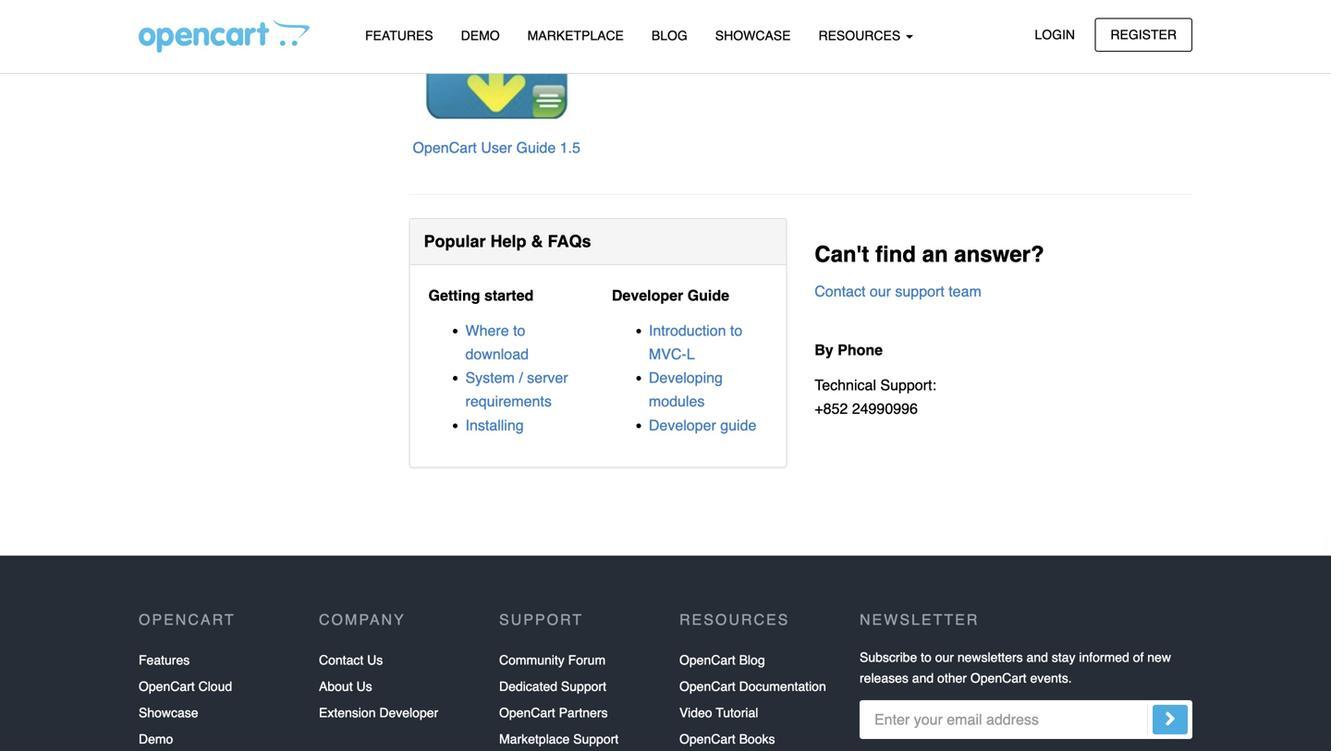 Task type: locate. For each thing, give the bounding box(es) containing it.
to
[[513, 322, 526, 339], [730, 322, 743, 339], [921, 650, 932, 665]]

forum
[[568, 653, 606, 668]]

to right the "subscribe"
[[921, 650, 932, 665]]

developer
[[612, 287, 683, 304], [649, 417, 716, 434], [379, 706, 438, 721]]

0 vertical spatial and
[[1027, 650, 1048, 665]]

introduction
[[649, 322, 726, 339]]

opencart documentation
[[680, 680, 826, 694]]

1 vertical spatial showcase
[[139, 706, 198, 721]]

answer?
[[954, 242, 1044, 267]]

contact us link
[[319, 648, 383, 674]]

opencart for opencart books
[[680, 732, 736, 747]]

demo link
[[447, 19, 514, 52], [139, 726, 173, 752]]

events.
[[1030, 671, 1072, 686]]

1 horizontal spatial showcase
[[715, 28, 791, 43]]

guide left 1.5
[[516, 139, 556, 156]]

register
[[1111, 27, 1177, 42]]

1 vertical spatial resources
[[680, 611, 790, 629]]

1 horizontal spatial contact
[[815, 283, 866, 300]]

1 vertical spatial demo
[[139, 732, 173, 747]]

opencart documentation link
[[680, 674, 826, 700]]

support for dedicated
[[561, 680, 606, 694]]

0 vertical spatial resources
[[819, 28, 904, 43]]

0 horizontal spatial showcase
[[139, 706, 198, 721]]

our left support
[[870, 283, 891, 300]]

marketplace support
[[499, 732, 619, 747]]

opencart cloud
[[139, 680, 232, 694]]

popular help & faqs
[[424, 232, 591, 251]]

community forum
[[499, 653, 606, 668]]

1 vertical spatial our
[[935, 650, 954, 665]]

1 horizontal spatial and
[[1027, 650, 1048, 665]]

0 vertical spatial features link
[[351, 19, 447, 52]]

popular
[[424, 232, 486, 251]]

system
[[465, 369, 515, 387]]

guide
[[516, 139, 556, 156], [688, 287, 729, 304]]

support:
[[880, 377, 936, 394]]

our up other on the bottom right
[[935, 650, 954, 665]]

Enter your email address text field
[[860, 701, 1193, 740]]

1 vertical spatial marketplace
[[499, 732, 570, 747]]

0 horizontal spatial guide
[[516, 139, 556, 156]]

opencart down video tutorial link
[[680, 732, 736, 747]]

to right where
[[513, 322, 526, 339]]

us inside contact us link
[[367, 653, 383, 668]]

support
[[895, 283, 945, 300]]

to right introduction
[[730, 322, 743, 339]]

opencart left cloud
[[139, 680, 195, 694]]

features link for opencart cloud
[[139, 648, 190, 674]]

0 horizontal spatial showcase link
[[139, 700, 198, 726]]

1 vertical spatial and
[[912, 671, 934, 686]]

marketplace
[[528, 28, 624, 43], [499, 732, 570, 747]]

0 vertical spatial showcase link
[[702, 19, 805, 52]]

newsletters
[[958, 650, 1023, 665]]

to for where to download
[[513, 322, 526, 339]]

1 vertical spatial contact
[[319, 653, 364, 668]]

1 vertical spatial support
[[561, 680, 606, 694]]

0 vertical spatial showcase
[[715, 28, 791, 43]]

1.5
[[560, 139, 580, 156]]

support inside dedicated support link
[[561, 680, 606, 694]]

and left other on the bottom right
[[912, 671, 934, 686]]

us right the about
[[356, 680, 372, 694]]

1 vertical spatial features
[[139, 653, 190, 668]]

stay
[[1052, 650, 1076, 665]]

support for marketplace
[[573, 732, 619, 747]]

dedicated
[[499, 680, 558, 694]]

opencart user guide 1.5 image
[[422, 0, 572, 124]]

showcase inside showcase link
[[715, 28, 791, 43]]

to for introduction to mvc-l
[[730, 322, 743, 339]]

showcase
[[715, 28, 791, 43], [139, 706, 198, 721]]

2 vertical spatial developer
[[379, 706, 438, 721]]

&
[[531, 232, 543, 251]]

developer up introduction
[[612, 287, 683, 304]]

+852
[[815, 401, 848, 418]]

team
[[949, 283, 982, 300]]

opencart for opencart user guide 1.5
[[413, 139, 477, 156]]

1 vertical spatial developer
[[649, 417, 716, 434]]

download
[[465, 346, 529, 363]]

0 horizontal spatial features
[[139, 653, 190, 668]]

opencart blog
[[680, 653, 765, 668]]

0 vertical spatial developer
[[612, 287, 683, 304]]

introduction to mvc-l developing modules developer guide
[[649, 322, 757, 434]]

contact down can't
[[815, 283, 866, 300]]

about us link
[[319, 674, 372, 700]]

demo for rightmost demo link
[[461, 28, 500, 43]]

about
[[319, 680, 353, 694]]

opencart user guide 1.5 link
[[413, 139, 580, 156]]

0 horizontal spatial our
[[870, 283, 891, 300]]

company
[[319, 611, 406, 629]]

1 horizontal spatial our
[[935, 650, 954, 665]]

our inside subscribe to our newsletters and stay informed of new releases and other opencart events.
[[935, 650, 954, 665]]

l
[[687, 346, 695, 363]]

0 horizontal spatial contact
[[319, 653, 364, 668]]

1 horizontal spatial blog
[[739, 653, 765, 668]]

blog inside 'opencart blog' link
[[739, 653, 765, 668]]

to inside where to download system / server requirements installing
[[513, 322, 526, 339]]

and
[[1027, 650, 1048, 665], [912, 671, 934, 686]]

opencart inside subscribe to our newsletters and stay informed of new releases and other opencart events.
[[971, 671, 1027, 686]]

support down partners
[[573, 732, 619, 747]]

1 vertical spatial demo link
[[139, 726, 173, 752]]

features for opencart cloud
[[139, 653, 190, 668]]

resources
[[819, 28, 904, 43], [680, 611, 790, 629]]

24990996
[[852, 401, 918, 418]]

to inside introduction to mvc-l developing modules developer guide
[[730, 322, 743, 339]]

contact for contact our support team
[[815, 283, 866, 300]]

1 vertical spatial showcase link
[[139, 700, 198, 726]]

0 vertical spatial blog
[[652, 28, 688, 43]]

opencart blog link
[[680, 648, 765, 674]]

us for about us
[[356, 680, 372, 694]]

contact our support team link
[[815, 283, 982, 300]]

login
[[1035, 27, 1075, 42]]

features link
[[351, 19, 447, 52], [139, 648, 190, 674]]

showcase right blog link at the top of page
[[715, 28, 791, 43]]

1 horizontal spatial demo
[[461, 28, 500, 43]]

us inside about us link
[[356, 680, 372, 694]]

0 vertical spatial demo link
[[447, 19, 514, 52]]

0 horizontal spatial features link
[[139, 648, 190, 674]]

guide up introduction
[[688, 287, 729, 304]]

0 vertical spatial us
[[367, 653, 383, 668]]

0 vertical spatial marketplace
[[528, 28, 624, 43]]

0 vertical spatial contact
[[815, 283, 866, 300]]

us for contact us
[[367, 653, 383, 668]]

1 vertical spatial us
[[356, 680, 372, 694]]

marketplace for marketplace support
[[499, 732, 570, 747]]

opencart partners
[[499, 706, 608, 721]]

opencart down newsletters
[[971, 671, 1027, 686]]

0 vertical spatial features
[[365, 28, 433, 43]]

blog inside blog link
[[652, 28, 688, 43]]

1 vertical spatial blog
[[739, 653, 765, 668]]

our
[[870, 283, 891, 300], [935, 650, 954, 665]]

1 horizontal spatial features link
[[351, 19, 447, 52]]

opencart for opencart cloud
[[139, 680, 195, 694]]

opencart left user
[[413, 139, 477, 156]]

demo
[[461, 28, 500, 43], [139, 732, 173, 747]]

0 vertical spatial guide
[[516, 139, 556, 156]]

newsletter
[[860, 611, 979, 629]]

opencart up opencart documentation
[[680, 653, 736, 668]]

an
[[922, 242, 948, 267]]

blog
[[652, 28, 688, 43], [739, 653, 765, 668]]

1 horizontal spatial to
[[730, 322, 743, 339]]

0 horizontal spatial to
[[513, 322, 526, 339]]

support inside marketplace support link
[[573, 732, 619, 747]]

opencart up video tutorial
[[680, 680, 736, 694]]

and up the events.
[[1027, 650, 1048, 665]]

opencart for opencart partners
[[499, 706, 555, 721]]

where to download system / server requirements installing
[[465, 322, 568, 434]]

us up about us at left bottom
[[367, 653, 383, 668]]

/
[[519, 369, 523, 387]]

features link for demo
[[351, 19, 447, 52]]

developer right extension
[[379, 706, 438, 721]]

showcase for the bottom showcase link
[[139, 706, 198, 721]]

0 horizontal spatial demo
[[139, 732, 173, 747]]

support up partners
[[561, 680, 606, 694]]

showcase down opencart cloud link
[[139, 706, 198, 721]]

contact up about us at left bottom
[[319, 653, 364, 668]]

2 horizontal spatial to
[[921, 650, 932, 665]]

2 vertical spatial support
[[573, 732, 619, 747]]

blog link
[[638, 19, 702, 52]]

opencart partners link
[[499, 700, 608, 726]]

developer down modules
[[649, 417, 716, 434]]

opencart
[[413, 139, 477, 156], [139, 611, 235, 629], [680, 653, 736, 668], [971, 671, 1027, 686], [139, 680, 195, 694], [680, 680, 736, 694], [499, 706, 555, 721], [680, 732, 736, 747]]

opencart down dedicated on the left of the page
[[499, 706, 555, 721]]

1 horizontal spatial showcase link
[[702, 19, 805, 52]]

0 horizontal spatial demo link
[[139, 726, 173, 752]]

0 vertical spatial support
[[499, 611, 583, 629]]

0 vertical spatial demo
[[461, 28, 500, 43]]

support
[[499, 611, 583, 629], [561, 680, 606, 694], [573, 732, 619, 747]]

showcase link
[[702, 19, 805, 52], [139, 700, 198, 726]]

other
[[937, 671, 967, 686]]

1 vertical spatial features link
[[139, 648, 190, 674]]

video
[[680, 706, 712, 721]]

1 horizontal spatial resources
[[819, 28, 904, 43]]

support up community
[[499, 611, 583, 629]]

releases
[[860, 671, 909, 686]]

0 horizontal spatial blog
[[652, 28, 688, 43]]

features
[[365, 28, 433, 43], [139, 653, 190, 668]]

1 horizontal spatial features
[[365, 28, 433, 43]]

1 horizontal spatial guide
[[688, 287, 729, 304]]

community
[[499, 653, 565, 668]]

server
[[527, 369, 568, 387]]



Task type: describe. For each thing, give the bounding box(es) containing it.
resources link
[[805, 19, 927, 52]]

technical support: +852 24990996
[[815, 377, 936, 418]]

extension
[[319, 706, 376, 721]]

video tutorial
[[680, 706, 758, 721]]

opencart for opencart blog
[[680, 653, 736, 668]]

to inside subscribe to our newsletters and stay informed of new releases and other opencart events.
[[921, 650, 932, 665]]

can't find an answer?
[[815, 242, 1044, 267]]

faqs
[[548, 232, 591, 251]]

contact us
[[319, 653, 383, 668]]

help
[[490, 232, 527, 251]]

can't
[[815, 242, 869, 267]]

dedicated support link
[[499, 674, 606, 700]]

developer guide link
[[649, 417, 757, 434]]

getting started
[[429, 287, 534, 304]]

1 horizontal spatial demo link
[[447, 19, 514, 52]]

find
[[875, 242, 916, 267]]

contact our support team
[[815, 283, 982, 300]]

partners
[[559, 706, 608, 721]]

demo for bottommost demo link
[[139, 732, 173, 747]]

0 vertical spatial our
[[870, 283, 891, 300]]

opencart user guide 1.5
[[413, 139, 580, 156]]

introduction to mvc-l link
[[649, 322, 743, 363]]

extension developer link
[[319, 700, 438, 726]]

marketplace support link
[[499, 726, 619, 752]]

opencart books link
[[680, 726, 775, 752]]

showcase for right showcase link
[[715, 28, 791, 43]]

started
[[484, 287, 534, 304]]

login link
[[1019, 18, 1091, 52]]

tutorial
[[716, 706, 758, 721]]

user
[[481, 139, 512, 156]]

where
[[465, 322, 509, 339]]

opencart cloud link
[[139, 674, 232, 700]]

system / server requirements link
[[465, 369, 568, 410]]

marketplace for marketplace
[[528, 28, 624, 43]]

angle right image
[[1165, 708, 1176, 730]]

requirements
[[465, 393, 552, 410]]

dedicated support
[[499, 680, 606, 694]]

developer inside introduction to mvc-l developing modules developer guide
[[649, 417, 716, 434]]

features for demo
[[365, 28, 433, 43]]

developing
[[649, 369, 723, 387]]

subscribe to our newsletters and stay informed of new releases and other opencart events.
[[860, 650, 1171, 686]]

opencart up opencart cloud at bottom
[[139, 611, 235, 629]]

where to download link
[[465, 322, 529, 363]]

installing
[[465, 417, 524, 434]]

getting
[[429, 287, 480, 304]]

contact for contact us
[[319, 653, 364, 668]]

books
[[739, 732, 775, 747]]

opencart - open source shopping cart solution image
[[139, 19, 310, 53]]

mvc-
[[649, 346, 687, 363]]

guide
[[720, 417, 757, 434]]

1 vertical spatial guide
[[688, 287, 729, 304]]

opencart for opencart documentation
[[680, 680, 736, 694]]

developer guide
[[612, 287, 729, 304]]

video tutorial link
[[680, 700, 758, 726]]

informed
[[1079, 650, 1130, 665]]

0 horizontal spatial and
[[912, 671, 934, 686]]

register link
[[1095, 18, 1193, 52]]

phone
[[838, 342, 883, 359]]

developing modules link
[[649, 369, 723, 410]]

marketplace link
[[514, 19, 638, 52]]

opencart books
[[680, 732, 775, 747]]

subscribe
[[860, 650, 917, 665]]

technical
[[815, 377, 876, 394]]

about us
[[319, 680, 372, 694]]

of
[[1133, 650, 1144, 665]]

0 horizontal spatial resources
[[680, 611, 790, 629]]

new
[[1148, 650, 1171, 665]]

cloud
[[198, 680, 232, 694]]

installing link
[[465, 417, 524, 434]]

community forum link
[[499, 648, 606, 674]]

by phone
[[815, 342, 883, 359]]

by
[[815, 342, 834, 359]]

modules
[[649, 393, 705, 410]]

documentation
[[739, 680, 826, 694]]



Task type: vqa. For each thing, say whether or not it's contained in the screenshot.
where to download link at the top left of page
yes



